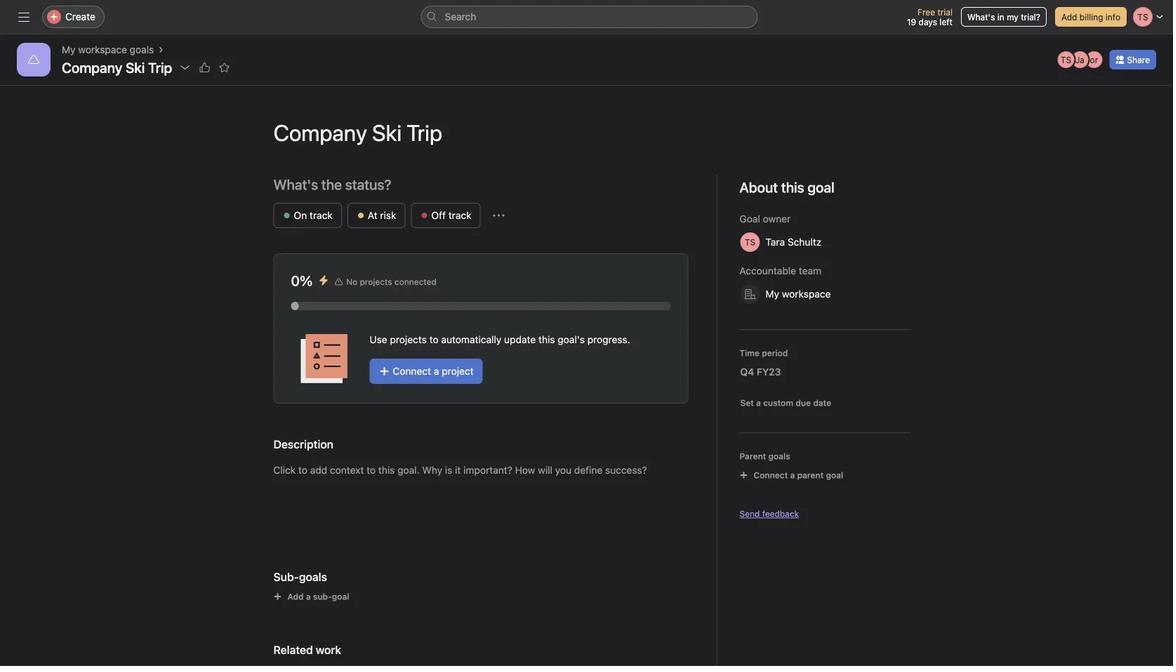 Task type: locate. For each thing, give the bounding box(es) containing it.
my for my workspace
[[766, 288, 779, 300]]

search list box
[[421, 6, 758, 28]]

my up company
[[62, 44, 75, 55]]

goal
[[826, 470, 843, 480], [332, 592, 349, 602]]

0 horizontal spatial my
[[62, 44, 75, 55]]

description
[[273, 438, 333, 451]]

1 horizontal spatial goals
[[299, 570, 327, 584]]

1 horizontal spatial connect
[[754, 470, 788, 480]]

a inside 'button'
[[306, 592, 311, 602]]

0 horizontal spatial goals
[[130, 44, 154, 55]]

a left the parent
[[790, 470, 795, 480]]

automatically
[[441, 334, 501, 345]]

add billing info
[[1061, 12, 1120, 22]]

1 vertical spatial connect
[[754, 470, 788, 480]]

1 horizontal spatial track
[[448, 210, 471, 221]]

1 horizontal spatial add
[[1061, 12, 1077, 22]]

1 horizontal spatial workspace
[[782, 288, 831, 300]]

0 vertical spatial what's
[[967, 12, 995, 22]]

connect down parent goals
[[754, 470, 788, 480]]

create button
[[42, 6, 105, 28]]

workspace
[[78, 44, 127, 55], [782, 288, 831, 300]]

add for add a sub-goal
[[287, 592, 304, 602]]

add inside 'button'
[[287, 592, 304, 602]]

0 vertical spatial goal
[[826, 470, 843, 480]]

projects left to
[[390, 334, 427, 345]]

connect for connect a parent goal
[[754, 470, 788, 480]]

workspace down team
[[782, 288, 831, 300]]

2 vertical spatial goals
[[299, 570, 327, 584]]

0 horizontal spatial add
[[287, 592, 304, 602]]

my workspace goals link
[[62, 42, 154, 58]]

0 horizontal spatial track
[[310, 210, 333, 221]]

what's inside button
[[967, 12, 995, 22]]

a right set on the bottom right
[[756, 398, 761, 408]]

a for use projects to automatically update this goal's progress.
[[434, 365, 439, 377]]

about
[[740, 179, 778, 196]]

add down sub-goals
[[287, 592, 304, 602]]

track right on
[[310, 210, 333, 221]]

on track
[[294, 210, 333, 221]]

company
[[62, 59, 122, 75]]

1 vertical spatial goals
[[768, 451, 790, 461]]

add left billing
[[1061, 12, 1077, 22]]

1 vertical spatial goal
[[332, 592, 349, 602]]

add
[[1061, 12, 1077, 22], [287, 592, 304, 602]]

no
[[346, 277, 357, 287]]

goal
[[740, 213, 760, 225]]

tara schultz
[[766, 236, 822, 248]]

feedback
[[762, 509, 799, 519]]

projects right no
[[360, 277, 392, 287]]

add to starred image
[[219, 62, 230, 73]]

a inside connect a project button
[[434, 365, 439, 377]]

1 track from the left
[[310, 210, 333, 221]]

what's in my trial?
[[967, 12, 1040, 22]]

my for my workspace goals
[[62, 44, 75, 55]]

connect a project
[[393, 365, 474, 377]]

send feedback
[[740, 509, 799, 519]]

1 vertical spatial projects
[[390, 334, 427, 345]]

what's up on
[[273, 176, 318, 193]]

my inside dropdown button
[[766, 288, 779, 300]]

parent
[[797, 470, 824, 480]]

goals up the add a sub-goal 'button'
[[299, 570, 327, 584]]

goals up connect a parent goal button
[[768, 451, 790, 461]]

goal inside button
[[826, 470, 843, 480]]

ja
[[1075, 55, 1085, 65]]

connect down to
[[393, 365, 431, 377]]

set a custom due date
[[740, 398, 831, 408]]

off track
[[431, 210, 471, 221]]

off
[[431, 210, 446, 221]]

parent goals
[[740, 451, 790, 461]]

workspace up company
[[78, 44, 127, 55]]

1 horizontal spatial what's
[[967, 12, 995, 22]]

custom
[[763, 398, 793, 408]]

owner
[[763, 213, 791, 225]]

what's left in
[[967, 12, 995, 22]]

a left sub- at the bottom left of page
[[306, 592, 311, 602]]

0 horizontal spatial workspace
[[78, 44, 127, 55]]

my
[[62, 44, 75, 55], [766, 288, 779, 300]]

goals
[[130, 44, 154, 55], [768, 451, 790, 461], [299, 570, 327, 584]]

what's for what's in my trial?
[[967, 12, 995, 22]]

0 horizontal spatial what's
[[273, 176, 318, 193]]

more actions image
[[493, 210, 504, 221]]

send
[[740, 509, 760, 519]]

0 vertical spatial add
[[1061, 12, 1077, 22]]

a left project
[[434, 365, 439, 377]]

my workspace button
[[734, 282, 854, 307]]

update
[[504, 334, 536, 345]]

1 vertical spatial what's
[[273, 176, 318, 193]]

goal for parent goals
[[826, 470, 843, 480]]

fy23
[[757, 366, 781, 378]]

team
[[799, 265, 821, 277]]

a inside "set a custom due date" button
[[756, 398, 761, 408]]

progress.
[[587, 334, 630, 345]]

connect
[[393, 365, 431, 377], [754, 470, 788, 480]]

remove image
[[827, 237, 838, 248]]

project
[[442, 365, 474, 377]]

tara
[[766, 236, 785, 248]]

1 vertical spatial my
[[766, 288, 779, 300]]

goal's
[[558, 334, 585, 345]]

add inside button
[[1061, 12, 1077, 22]]

0 vertical spatial goals
[[130, 44, 154, 55]]

info
[[1106, 12, 1120, 22]]

0 horizontal spatial goal
[[332, 592, 349, 602]]

time
[[740, 348, 760, 358]]

0 vertical spatial projects
[[360, 277, 392, 287]]

1 horizontal spatial goal
[[826, 470, 843, 480]]

1 horizontal spatial my
[[766, 288, 779, 300]]

workspace inside dropdown button
[[782, 288, 831, 300]]

ski trip
[[126, 59, 172, 75]]

what's for what's the status?
[[273, 176, 318, 193]]

my
[[1007, 12, 1019, 22]]

a inside connect a parent goal button
[[790, 470, 795, 480]]

2 track from the left
[[448, 210, 471, 221]]

a for sub-goals
[[306, 592, 311, 602]]

schultz
[[788, 236, 822, 248]]

connect a parent goal
[[754, 470, 843, 480]]

connect a parent goal button
[[733, 465, 850, 485]]

0 vertical spatial workspace
[[78, 44, 127, 55]]

projects for to
[[390, 334, 427, 345]]

q4 fy23
[[740, 366, 781, 378]]

0 vertical spatial connect
[[393, 365, 431, 377]]

a for parent goals
[[790, 470, 795, 480]]

ts
[[1061, 55, 1071, 65]]

my workspace goals
[[62, 44, 154, 55]]

at risk button
[[347, 203, 405, 228]]

goals for description
[[299, 570, 327, 584]]

q4
[[740, 366, 754, 378]]

goal inside 'button'
[[332, 592, 349, 602]]

what's in my trial? button
[[961, 7, 1047, 27]]

1 vertical spatial add
[[287, 592, 304, 602]]

track right the off
[[448, 210, 471, 221]]

my down accountable
[[766, 288, 779, 300]]

company ski trip
[[62, 59, 172, 75]]

19
[[907, 17, 916, 27]]

period
[[762, 348, 788, 358]]

track for off track
[[448, 210, 471, 221]]

days
[[919, 17, 937, 27]]

1 vertical spatial workspace
[[782, 288, 831, 300]]

billing
[[1080, 12, 1103, 22]]

a
[[434, 365, 439, 377], [756, 398, 761, 408], [790, 470, 795, 480], [306, 592, 311, 602]]

show options image
[[179, 62, 190, 73]]

goals up ski trip on the left top of page
[[130, 44, 154, 55]]

what's
[[967, 12, 995, 22], [273, 176, 318, 193]]

2 horizontal spatial goals
[[768, 451, 790, 461]]

0 vertical spatial my
[[62, 44, 75, 55]]

expand sidebar image
[[18, 11, 29, 22]]

0 likes. click to like this task image
[[199, 62, 210, 73]]

0 horizontal spatial connect
[[393, 365, 431, 377]]

track
[[310, 210, 333, 221], [448, 210, 471, 221]]



Task type: vqa. For each thing, say whether or not it's contained in the screenshot.
Connect a parent goal Connect
yes



Task type: describe. For each thing, give the bounding box(es) containing it.
to
[[429, 334, 439, 345]]

send feedback link
[[740, 508, 799, 520]]

workspace for my workspace goals
[[78, 44, 127, 55]]

goal for sub-goals
[[332, 592, 349, 602]]

time period
[[740, 348, 788, 358]]

Goal name text field
[[262, 107, 911, 158]]

connect a project button
[[370, 359, 483, 384]]

set a custom due date button
[[737, 396, 835, 410]]

due
[[796, 398, 811, 408]]

sub-
[[273, 570, 299, 584]]

add for add billing info
[[1061, 12, 1077, 22]]

my workspace
[[766, 288, 831, 300]]

share
[[1127, 55, 1150, 65]]

off track button
[[411, 203, 481, 228]]

search button
[[421, 6, 758, 28]]

at risk
[[368, 210, 396, 221]]

q4 fy23 button
[[731, 359, 804, 385]]

use projects to automatically update this goal's progress.
[[370, 334, 630, 345]]

sub-
[[313, 592, 332, 602]]

risk
[[380, 210, 396, 221]]

workspace for my workspace
[[782, 288, 831, 300]]

projects for connected
[[360, 277, 392, 287]]

search
[[445, 11, 476, 22]]

set
[[740, 398, 754, 408]]

this goal
[[781, 179, 835, 196]]

in
[[997, 12, 1004, 22]]

accountable
[[740, 265, 796, 277]]

trial
[[937, 7, 953, 17]]

goals for time period
[[768, 451, 790, 461]]

trial?
[[1021, 12, 1040, 22]]

left
[[940, 17, 953, 27]]

sub-goals
[[273, 570, 327, 584]]

about this goal
[[740, 179, 835, 196]]

add a sub-goal button
[[267, 587, 356, 607]]

add billing info button
[[1055, 7, 1127, 27]]

no projects connected
[[346, 277, 437, 287]]

free trial 19 days left
[[907, 7, 953, 27]]

share button
[[1109, 50, 1156, 70]]

tara schultz button
[[734, 230, 845, 255]]

track for on track
[[310, 210, 333, 221]]

related work
[[273, 643, 341, 657]]

the status?
[[321, 176, 391, 193]]

on track button
[[273, 203, 342, 228]]

connect for connect a project
[[393, 365, 431, 377]]

parent
[[740, 451, 766, 461]]

at
[[368, 210, 377, 221]]

on
[[294, 210, 307, 221]]

use
[[370, 334, 387, 345]]

accountable team
[[740, 265, 821, 277]]

add a sub-goal
[[287, 592, 349, 602]]

connected
[[394, 277, 437, 287]]

0%
[[291, 272, 313, 289]]

this
[[538, 334, 555, 345]]

create
[[65, 11, 95, 22]]

goal owner
[[740, 213, 791, 225]]

what's the status?
[[273, 176, 391, 193]]

free
[[918, 7, 935, 17]]

or
[[1090, 55, 1098, 65]]

date
[[813, 398, 831, 408]]



